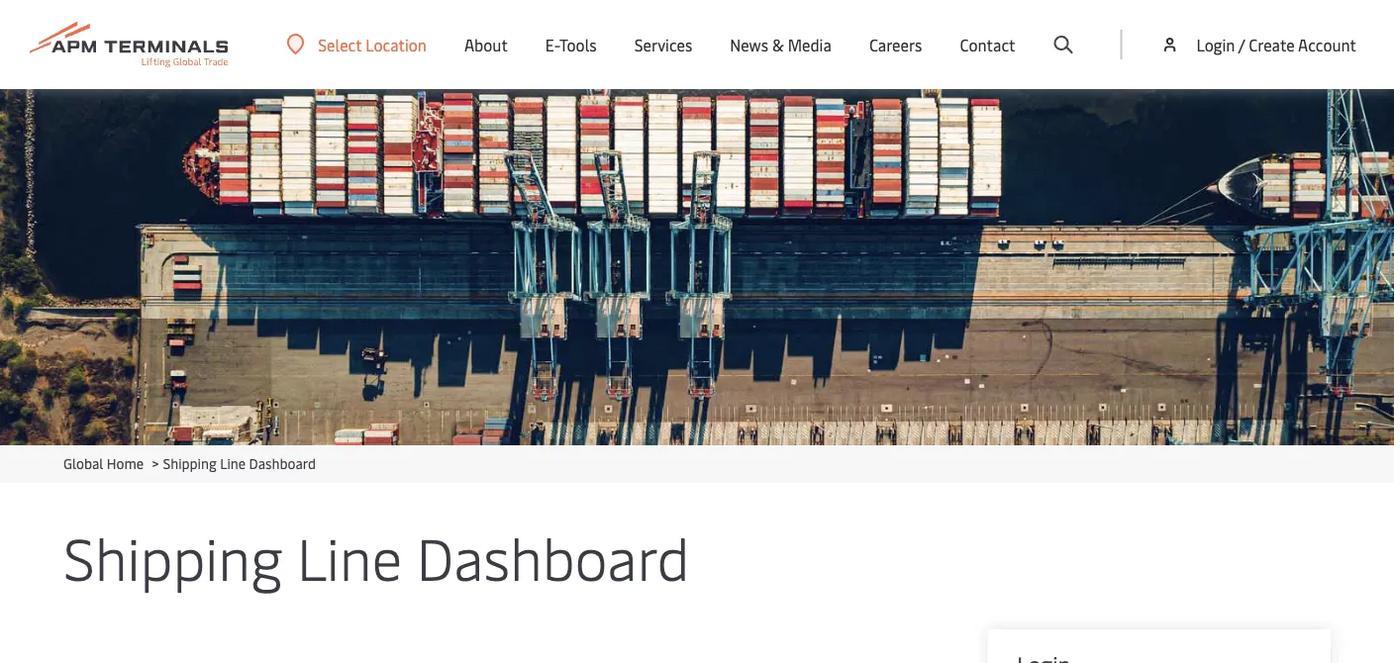 Task type: vqa. For each thing, say whether or not it's contained in the screenshot.
IF YOUR CARGO IS URGENT, WE SUGGEST YOU TO CONSULT YOUR OCEAN CARRIERS ABOUT HOW TO ENSURE YOUR CARGO IS LOADED TO THE PRIORITY BAYS TO MEET YOUR REQUIREMENTS. LET US KNOW YOUR ARRANGEMENTS AND WE WILL KEEP YOU INFORMED OF THE ACTUAL PROGRESS.
no



Task type: locate. For each thing, give the bounding box(es) containing it.
dashboard
[[249, 454, 316, 473], [417, 517, 690, 595]]

1 vertical spatial line
[[297, 517, 402, 595]]

news & media
[[730, 34, 832, 55]]

careers
[[869, 34, 922, 55]]

news & media button
[[730, 0, 832, 89]]

login / create account
[[1196, 34, 1356, 55]]

shipping down global home > shipping line dashboard
[[63, 517, 282, 595]]

about
[[464, 34, 508, 55]]

home
[[107, 454, 144, 473]]

global home link
[[63, 454, 144, 473]]

e-
[[545, 34, 559, 55]]

global
[[63, 454, 103, 473]]

/
[[1238, 34, 1245, 55]]

select location
[[318, 34, 427, 55]]

line
[[220, 454, 246, 473], [297, 517, 402, 595]]

tools
[[559, 34, 597, 55]]

news
[[730, 34, 768, 55]]

0 horizontal spatial line
[[220, 454, 246, 473]]

services button
[[634, 0, 692, 89]]

careers button
[[869, 0, 922, 89]]

1 horizontal spatial dashboard
[[417, 517, 690, 595]]

shipping line dashboard
[[63, 517, 690, 595]]

0 vertical spatial dashboard
[[249, 454, 316, 473]]

create
[[1249, 34, 1295, 55]]

e-tools button
[[545, 0, 597, 89]]

contact button
[[960, 0, 1015, 89]]

0 vertical spatial shipping
[[163, 454, 217, 473]]

shipping
[[163, 454, 217, 473], [63, 517, 282, 595]]

shipping right ">"
[[163, 454, 217, 473]]



Task type: describe. For each thing, give the bounding box(es) containing it.
1 vertical spatial shipping
[[63, 517, 282, 595]]

account
[[1298, 34, 1356, 55]]

shipping line dashboard image
[[0, 89, 1394, 446]]

contact
[[960, 34, 1015, 55]]

>
[[152, 454, 159, 473]]

&
[[772, 34, 784, 55]]

0 horizontal spatial dashboard
[[249, 454, 316, 473]]

1 horizontal spatial line
[[297, 517, 402, 595]]

select location button
[[286, 33, 427, 55]]

0 vertical spatial line
[[220, 454, 246, 473]]

global home > shipping line dashboard
[[63, 454, 316, 473]]

login / create account link
[[1160, 0, 1356, 89]]

login
[[1196, 34, 1235, 55]]

select
[[318, 34, 362, 55]]

1 vertical spatial dashboard
[[417, 517, 690, 595]]

media
[[788, 34, 832, 55]]

services
[[634, 34, 692, 55]]

location
[[366, 34, 427, 55]]

about button
[[464, 0, 508, 89]]

e-tools
[[545, 34, 597, 55]]



